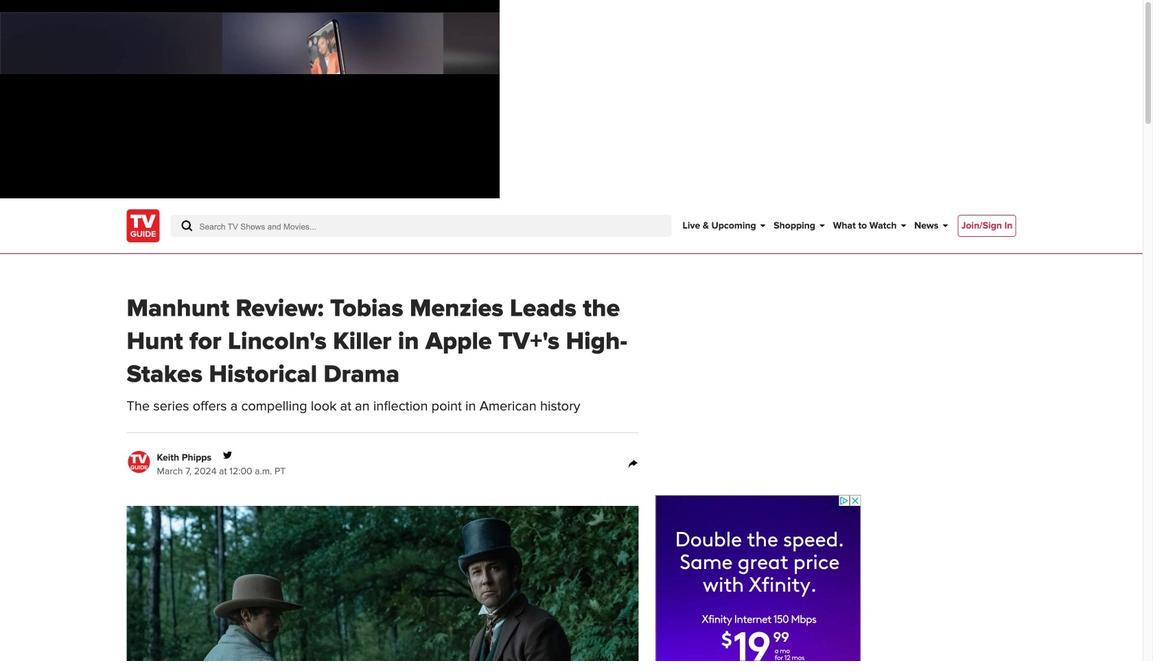 Task type: describe. For each thing, give the bounding box(es) containing it.
advertisement element
[[655, 495, 861, 661]]



Task type: locate. For each thing, give the bounding box(es) containing it.
menu bar
[[683, 198, 948, 253]]

menu item
[[958, 215, 1016, 237]]

None field
[[171, 215, 672, 237]]

brandon flynn and tobias menzies, manhunt image
[[127, 506, 639, 661]]



Task type: vqa. For each thing, say whether or not it's contained in the screenshot.
"menu bar"
yes



